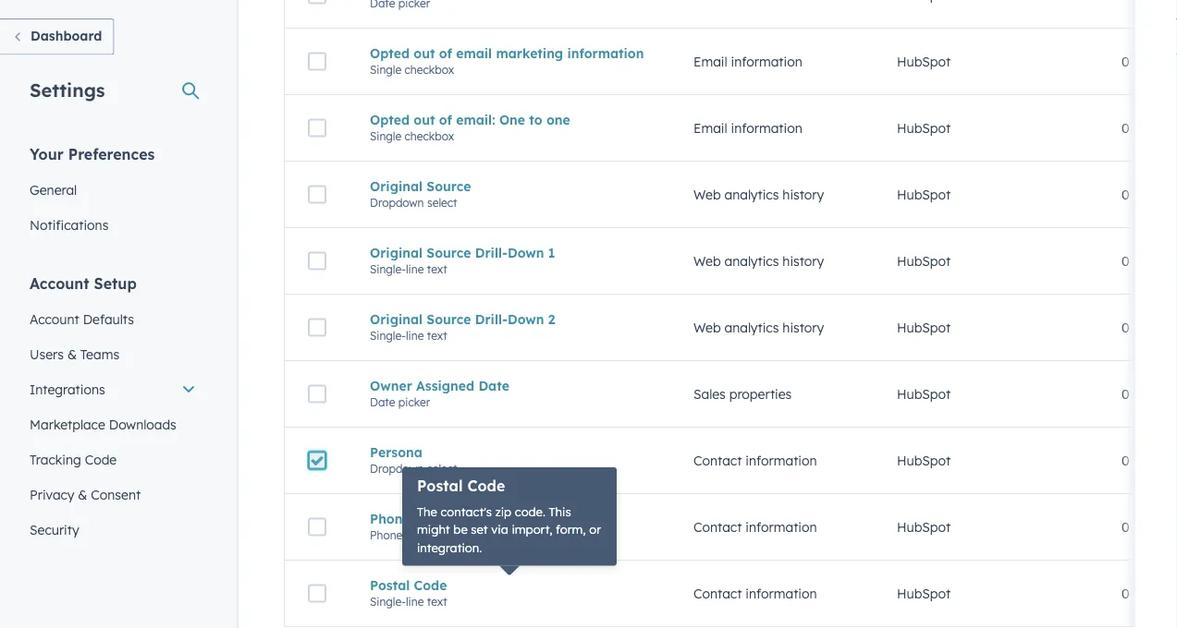 Task type: locate. For each thing, give the bounding box(es) containing it.
line inside postal code single-line text
[[406, 595, 424, 609]]

your
[[30, 145, 64, 163]]

2 single from the top
[[370, 129, 402, 143]]

2 horizontal spatial code
[[467, 477, 505, 496]]

1 web from the top
[[694, 187, 721, 203]]

0 vertical spatial single-
[[370, 262, 406, 276]]

2 vertical spatial line
[[406, 595, 424, 609]]

source inside original source dropdown select
[[427, 178, 471, 194]]

0 vertical spatial contact information
[[694, 453, 817, 469]]

0 vertical spatial original
[[370, 178, 423, 194]]

&
[[67, 346, 77, 363], [78, 487, 87, 503]]

select inside persona dropdown select
[[427, 462, 457, 476]]

2 analytics from the top
[[725, 253, 779, 269]]

line up owner
[[406, 329, 424, 343]]

opted up original source dropdown select
[[370, 112, 410, 128]]

& for users
[[67, 346, 77, 363]]

1 vertical spatial account
[[30, 311, 79, 327]]

text
[[427, 262, 447, 276], [427, 329, 447, 343], [427, 595, 447, 609]]

account up users
[[30, 311, 79, 327]]

of for email
[[439, 45, 452, 61]]

0 vertical spatial postal
[[417, 477, 463, 496]]

line for original source drill-down 1
[[406, 262, 424, 276]]

1 single from the top
[[370, 63, 402, 77]]

1 horizontal spatial postal
[[417, 477, 463, 496]]

form,
[[556, 523, 586, 538]]

1 vertical spatial select
[[427, 462, 457, 476]]

account
[[30, 274, 89, 293], [30, 311, 79, 327]]

0 vertical spatial &
[[67, 346, 77, 363]]

dropdown
[[370, 196, 424, 210], [370, 462, 424, 476]]

2 vertical spatial text
[[427, 595, 447, 609]]

via
[[491, 523, 508, 538]]

original source drill-down 2 button
[[370, 311, 649, 328]]

owner assigned date button
[[370, 378, 649, 394]]

hubspot for picker
[[897, 386, 951, 403]]

single- down number
[[370, 595, 406, 609]]

original inside original source drill-down 1 single-line text
[[370, 245, 423, 261]]

of inside opted out of email marketing information single checkbox
[[439, 45, 452, 61]]

the
[[417, 505, 437, 520]]

phone
[[370, 511, 410, 527], [370, 529, 403, 543]]

date down owner
[[370, 396, 395, 410]]

0 vertical spatial analytics
[[725, 187, 779, 203]]

code
[[85, 452, 117, 468], [467, 477, 505, 496], [414, 578, 447, 594]]

2 vertical spatial original
[[370, 311, 423, 328]]

0 vertical spatial select
[[427, 196, 457, 210]]

sales properties
[[694, 386, 792, 403]]

general
[[30, 182, 77, 198]]

0 horizontal spatial &
[[67, 346, 77, 363]]

single- inside original source drill-down 1 single-line text
[[370, 262, 406, 276]]

1 vertical spatial postal
[[370, 578, 410, 594]]

1 email information from the top
[[694, 53, 803, 70]]

contact's
[[441, 505, 492, 520]]

dropdown down persona
[[370, 462, 424, 476]]

2 down from the top
[[508, 311, 544, 328]]

single- up owner
[[370, 329, 406, 343]]

checkbox up original source dropdown select
[[405, 129, 454, 143]]

0 vertical spatial down
[[508, 245, 544, 261]]

dropdown up original source drill-down 1 single-line text
[[370, 196, 424, 210]]

0 vertical spatial history
[[783, 187, 824, 203]]

0 vertical spatial single
[[370, 63, 402, 77]]

checkbox inside opted out of email marketing information single checkbox
[[405, 63, 454, 77]]

0 vertical spatial contact
[[694, 453, 742, 469]]

down for 1
[[508, 245, 544, 261]]

code down marketplace downloads
[[85, 452, 117, 468]]

1 contact information from the top
[[694, 453, 817, 469]]

line inside original source drill-down 2 single-line text
[[406, 329, 424, 343]]

3 contact from the top
[[694, 586, 742, 602]]

2 history from the top
[[783, 253, 824, 269]]

code inside 'tracking code' link
[[85, 452, 117, 468]]

single- down original source dropdown select
[[370, 262, 406, 276]]

down inside original source drill-down 2 single-line text
[[508, 311, 544, 328]]

original
[[370, 178, 423, 194], [370, 245, 423, 261], [370, 311, 423, 328]]

2 source from the top
[[427, 245, 471, 261]]

1 vertical spatial out
[[414, 112, 435, 128]]

down left 2
[[508, 311, 544, 328]]

2 vertical spatial history
[[783, 320, 824, 336]]

2 email information from the top
[[694, 120, 803, 136]]

1 phone from the top
[[370, 511, 410, 527]]

line inside original source drill-down 1 single-line text
[[406, 262, 424, 276]]

hubspot
[[897, 53, 951, 70], [897, 120, 951, 136], [897, 187, 951, 203], [897, 253, 951, 269], [897, 320, 951, 336], [897, 386, 951, 403], [897, 453, 951, 469], [897, 520, 951, 536], [897, 586, 951, 602]]

assigned
[[416, 378, 475, 394]]

0 vertical spatial line
[[406, 262, 424, 276]]

drill- inside original source drill-down 2 single-line text
[[475, 311, 508, 328]]

original source drill-down 2 single-line text
[[370, 311, 555, 343]]

select up original source drill-down 1 single-line text
[[427, 196, 457, 210]]

information for postal code
[[746, 586, 817, 602]]

1 vertical spatial line
[[406, 329, 424, 343]]

text inside original source drill-down 1 single-line text
[[427, 262, 447, 276]]

number
[[414, 511, 467, 527]]

2 vertical spatial contact information
[[694, 586, 817, 602]]

0 vertical spatial drill-
[[475, 245, 508, 261]]

1 checkbox from the top
[[405, 63, 454, 77]]

1 single- from the top
[[370, 262, 406, 276]]

checkbox up opted out of email: one to one single checkbox
[[405, 63, 454, 77]]

3 source from the top
[[427, 311, 471, 328]]

tracking
[[30, 452, 81, 468]]

3 line from the top
[[406, 595, 424, 609]]

original inside original source drill-down 2 single-line text
[[370, 311, 423, 328]]

5 hubspot from the top
[[897, 320, 951, 336]]

phone left the on the bottom of page
[[370, 511, 410, 527]]

history
[[783, 187, 824, 203], [783, 253, 824, 269], [783, 320, 824, 336]]

1 0 from the top
[[1122, 53, 1130, 70]]

1 history from the top
[[783, 187, 824, 203]]

text up assigned
[[427, 329, 447, 343]]

text up original source drill-down 2 single-line text
[[427, 262, 447, 276]]

3 single- from the top
[[370, 595, 406, 609]]

2 web from the top
[[694, 253, 721, 269]]

hubspot for 2
[[897, 320, 951, 336]]

1 email from the top
[[694, 53, 728, 70]]

source down opted out of email: one to one single checkbox
[[427, 178, 471, 194]]

1 account from the top
[[30, 274, 89, 293]]

select up the on the bottom of page
[[427, 462, 457, 476]]

0 vertical spatial out
[[414, 45, 435, 61]]

postal code the contact's zip code. this might be set via import, form, or integration.
[[417, 477, 601, 556]]

account setup
[[30, 274, 137, 293]]

3 history from the top
[[783, 320, 824, 336]]

out inside opted out of email marketing information single checkbox
[[414, 45, 435, 61]]

account for account setup
[[30, 274, 89, 293]]

1 vertical spatial single-
[[370, 329, 406, 343]]

3 web from the top
[[694, 320, 721, 336]]

2 vertical spatial single-
[[370, 595, 406, 609]]

code for postal code single-line text
[[414, 578, 447, 594]]

2 account from the top
[[30, 311, 79, 327]]

0 vertical spatial dropdown
[[370, 196, 424, 210]]

9 0 from the top
[[1122, 586, 1130, 602]]

out left email: at left
[[414, 112, 435, 128]]

3 analytics from the top
[[725, 320, 779, 336]]

opted for opted out of email: one to one
[[370, 112, 410, 128]]

0
[[1122, 53, 1130, 70], [1122, 120, 1130, 136], [1122, 187, 1130, 203], [1122, 253, 1130, 269], [1122, 320, 1130, 336], [1122, 386, 1130, 403], [1122, 453, 1130, 469], [1122, 520, 1130, 536], [1122, 586, 1130, 602]]

contact
[[694, 453, 742, 469], [694, 520, 742, 536], [694, 586, 742, 602]]

3 original from the top
[[370, 311, 423, 328]]

1 horizontal spatial date
[[479, 378, 510, 394]]

marketplace downloads
[[30, 417, 176, 433]]

1 vertical spatial of
[[439, 112, 452, 128]]

email information
[[694, 53, 803, 70], [694, 120, 803, 136]]

1 down from the top
[[508, 245, 544, 261]]

phone number button
[[370, 511, 649, 527]]

general link
[[18, 173, 207, 208]]

web analytics history
[[694, 187, 824, 203], [694, 253, 824, 269], [694, 320, 824, 336]]

contact information
[[694, 453, 817, 469], [694, 520, 817, 536], [694, 586, 817, 602]]

& for privacy
[[78, 487, 87, 503]]

1 vertical spatial email
[[694, 120, 728, 136]]

2 text from the top
[[427, 329, 447, 343]]

1 vertical spatial source
[[427, 245, 471, 261]]

0 vertical spatial date
[[479, 378, 510, 394]]

1 vertical spatial email information
[[694, 120, 803, 136]]

single- inside original source drill-down 2 single-line text
[[370, 329, 406, 343]]

1 horizontal spatial &
[[78, 487, 87, 503]]

one
[[547, 112, 570, 128]]

postal down number
[[370, 578, 410, 594]]

original inside original source dropdown select
[[370, 178, 423, 194]]

owner assigned date date picker
[[370, 378, 510, 410]]

source inside original source drill-down 1 single-line text
[[427, 245, 471, 261]]

2 vertical spatial web
[[694, 320, 721, 336]]

0 vertical spatial email
[[694, 53, 728, 70]]

code down integration.
[[414, 578, 447, 594]]

2 hubspot from the top
[[897, 120, 951, 136]]

2 web analytics history from the top
[[694, 253, 824, 269]]

history for 1
[[783, 253, 824, 269]]

analytics for 1
[[725, 253, 779, 269]]

9 hubspot from the top
[[897, 586, 951, 602]]

dropdown inside original source dropdown select
[[370, 196, 424, 210]]

0 vertical spatial account
[[30, 274, 89, 293]]

single- for original source drill-down 1
[[370, 262, 406, 276]]

date
[[479, 378, 510, 394], [370, 396, 395, 410]]

out left email
[[414, 45, 435, 61]]

2 contact from the top
[[694, 520, 742, 536]]

phone left number
[[370, 529, 403, 543]]

& right privacy
[[78, 487, 87, 503]]

checkbox inside opted out of email: one to one single checkbox
[[405, 129, 454, 143]]

1 vertical spatial single
[[370, 129, 402, 143]]

source down original source drill-down 1 single-line text
[[427, 311, 471, 328]]

1 select from the top
[[427, 196, 457, 210]]

4 0 from the top
[[1122, 253, 1130, 269]]

0 for marketing
[[1122, 53, 1130, 70]]

0 horizontal spatial code
[[85, 452, 117, 468]]

of left email
[[439, 45, 452, 61]]

0 vertical spatial code
[[85, 452, 117, 468]]

drill-
[[475, 245, 508, 261], [475, 311, 508, 328]]

0 vertical spatial checkbox
[[405, 63, 454, 77]]

postal inside "postal code the contact's zip code. this might be set via import, form, or integration."
[[417, 477, 463, 496]]

text down integration.
[[427, 595, 447, 609]]

drill- left 1
[[475, 245, 508, 261]]

drill- left 2
[[475, 311, 508, 328]]

line down integration.
[[406, 595, 424, 609]]

history for 2
[[783, 320, 824, 336]]

2 vertical spatial contact
[[694, 586, 742, 602]]

setup
[[94, 274, 137, 293]]

code inside "postal code the contact's zip code. this might be set via import, form, or integration."
[[467, 477, 505, 496]]

your preferences
[[30, 145, 155, 163]]

5 0 from the top
[[1122, 320, 1130, 336]]

out
[[414, 45, 435, 61], [414, 112, 435, 128]]

email for opted out of email: one to one
[[694, 120, 728, 136]]

1 source from the top
[[427, 178, 471, 194]]

opted out of email marketing information single checkbox
[[370, 45, 644, 77]]

1 vertical spatial drill-
[[475, 311, 508, 328]]

postal up the on the bottom of page
[[417, 477, 463, 496]]

select inside original source dropdown select
[[427, 196, 457, 210]]

of inside opted out of email: one to one single checkbox
[[439, 112, 452, 128]]

1 vertical spatial phone
[[370, 529, 403, 543]]

2 vertical spatial code
[[414, 578, 447, 594]]

line
[[406, 262, 424, 276], [406, 329, 424, 343], [406, 595, 424, 609]]

1 vertical spatial opted
[[370, 112, 410, 128]]

opted for opted out of email marketing information
[[370, 45, 410, 61]]

3 text from the top
[[427, 595, 447, 609]]

2 vertical spatial analytics
[[725, 320, 779, 336]]

1 vertical spatial dropdown
[[370, 462, 424, 476]]

source down original source dropdown select
[[427, 245, 471, 261]]

date right assigned
[[479, 378, 510, 394]]

0 vertical spatial email information
[[694, 53, 803, 70]]

2 drill- from the top
[[475, 311, 508, 328]]

information
[[567, 45, 644, 61], [731, 53, 803, 70], [731, 120, 803, 136], [746, 453, 817, 469], [746, 520, 817, 536], [746, 586, 817, 602]]

0 horizontal spatial date
[[370, 396, 395, 410]]

1 dropdown from the top
[[370, 196, 424, 210]]

opted out of email: one to one button
[[370, 112, 649, 128]]

8 hubspot from the top
[[897, 520, 951, 536]]

1 vertical spatial text
[[427, 329, 447, 343]]

1 vertical spatial contact information
[[694, 520, 817, 536]]

2 single- from the top
[[370, 329, 406, 343]]

opted
[[370, 45, 410, 61], [370, 112, 410, 128]]

4 hubspot from the top
[[897, 253, 951, 269]]

2 vertical spatial web analytics history
[[694, 320, 824, 336]]

down inside original source drill-down 1 single-line text
[[508, 245, 544, 261]]

single
[[370, 63, 402, 77], [370, 129, 402, 143]]

code inside postal code single-line text
[[414, 578, 447, 594]]

1 opted from the top
[[370, 45, 410, 61]]

1 vertical spatial history
[[783, 253, 824, 269]]

0 vertical spatial of
[[439, 45, 452, 61]]

of left email: at left
[[439, 112, 452, 128]]

account up account defaults
[[30, 274, 89, 293]]

3 web analytics history from the top
[[694, 320, 824, 336]]

1 original from the top
[[370, 178, 423, 194]]

0 vertical spatial web
[[694, 187, 721, 203]]

opted inside opted out of email: one to one single checkbox
[[370, 112, 410, 128]]

1 vertical spatial &
[[78, 487, 87, 503]]

drill- inside original source drill-down 1 single-line text
[[475, 245, 508, 261]]

down left 1
[[508, 245, 544, 261]]

contact for dropdown
[[694, 453, 742, 469]]

6 hubspot from the top
[[897, 386, 951, 403]]

6 0 from the top
[[1122, 386, 1130, 403]]

8 0 from the top
[[1122, 520, 1130, 536]]

1 out from the top
[[414, 45, 435, 61]]

original for original source
[[370, 178, 423, 194]]

2 out from the top
[[414, 112, 435, 128]]

0 vertical spatial phone
[[370, 511, 410, 527]]

2 line from the top
[[406, 329, 424, 343]]

of
[[439, 45, 452, 61], [439, 112, 452, 128]]

account for account defaults
[[30, 311, 79, 327]]

contact information for number
[[694, 520, 817, 536]]

text inside original source drill-down 2 single-line text
[[427, 329, 447, 343]]

web analytics history for 2
[[694, 320, 824, 336]]

analytics for 2
[[725, 320, 779, 336]]

1 vertical spatial checkbox
[[405, 129, 454, 143]]

1 vertical spatial original
[[370, 245, 423, 261]]

1 vertical spatial code
[[467, 477, 505, 496]]

3 contact information from the top
[[694, 586, 817, 602]]

hubspot for text
[[897, 586, 951, 602]]

& right users
[[67, 346, 77, 363]]

0 for picker
[[1122, 386, 1130, 403]]

original source drill-down 1 button
[[370, 245, 649, 261]]

out inside opted out of email: one to one single checkbox
[[414, 112, 435, 128]]

1 vertical spatial contact
[[694, 520, 742, 536]]

2 select from the top
[[427, 462, 457, 476]]

code up zip
[[467, 477, 505, 496]]

1 hubspot from the top
[[897, 53, 951, 70]]

opted left email
[[370, 45, 410, 61]]

2 original from the top
[[370, 245, 423, 261]]

1 line from the top
[[406, 262, 424, 276]]

select
[[427, 196, 457, 210], [427, 462, 457, 476]]

owner
[[370, 378, 412, 394]]

2 checkbox from the top
[[405, 129, 454, 143]]

source
[[427, 178, 471, 194], [427, 245, 471, 261], [427, 311, 471, 328]]

0 vertical spatial text
[[427, 262, 447, 276]]

2 vertical spatial source
[[427, 311, 471, 328]]

single-
[[370, 262, 406, 276], [370, 329, 406, 343], [370, 595, 406, 609]]

1 vertical spatial down
[[508, 311, 544, 328]]

1 contact from the top
[[694, 453, 742, 469]]

1 text from the top
[[427, 262, 447, 276]]

0 vertical spatial web analytics history
[[694, 187, 824, 203]]

1 vertical spatial date
[[370, 396, 395, 410]]

email information for opted out of email: one to one
[[694, 120, 803, 136]]

2
[[548, 311, 555, 328]]

1 drill- from the top
[[475, 245, 508, 261]]

3 hubspot from the top
[[897, 187, 951, 203]]

web
[[694, 187, 721, 203], [694, 253, 721, 269], [694, 320, 721, 336]]

checkbox
[[405, 63, 454, 77], [405, 129, 454, 143]]

0 vertical spatial opted
[[370, 45, 410, 61]]

source inside original source drill-down 2 single-line text
[[427, 311, 471, 328]]

users & teams link
[[18, 337, 207, 372]]

2 opted from the top
[[370, 112, 410, 128]]

1 vertical spatial web
[[694, 253, 721, 269]]

2 email from the top
[[694, 120, 728, 136]]

teams
[[80, 346, 119, 363]]

2 of from the top
[[439, 112, 452, 128]]

0 horizontal spatial postal
[[370, 578, 410, 594]]

0 vertical spatial source
[[427, 178, 471, 194]]

1 horizontal spatial code
[[414, 578, 447, 594]]

postal inside postal code single-line text
[[370, 578, 410, 594]]

line for original source drill-down 2
[[406, 329, 424, 343]]

2 0 from the top
[[1122, 120, 1130, 136]]

opted inside opted out of email marketing information single checkbox
[[370, 45, 410, 61]]

2 contact information from the top
[[694, 520, 817, 536]]

1 vertical spatial web analytics history
[[694, 253, 824, 269]]

1 of from the top
[[439, 45, 452, 61]]

line up original source drill-down 2 single-line text
[[406, 262, 424, 276]]

0 for text
[[1122, 586, 1130, 602]]

2 dropdown from the top
[[370, 462, 424, 476]]

drill- for 2
[[475, 311, 508, 328]]

1 vertical spatial analytics
[[725, 253, 779, 269]]



Task type: describe. For each thing, give the bounding box(es) containing it.
users & teams
[[30, 346, 119, 363]]

to
[[529, 112, 543, 128]]

privacy & consent link
[[18, 478, 207, 513]]

email for opted out of email marketing information
[[694, 53, 728, 70]]

text for original source drill-down 2
[[427, 329, 447, 343]]

tracking code link
[[18, 443, 207, 478]]

code.
[[515, 505, 546, 520]]

3 0 from the top
[[1122, 187, 1130, 203]]

account defaults
[[30, 311, 134, 327]]

of for email:
[[439, 112, 452, 128]]

zip
[[495, 505, 512, 520]]

web for 2
[[694, 320, 721, 336]]

0 for 2
[[1122, 320, 1130, 336]]

hubspot for marketing
[[897, 53, 951, 70]]

your preferences element
[[18, 144, 207, 243]]

privacy & consent
[[30, 487, 141, 503]]

text for original source drill-down 1
[[427, 262, 447, 276]]

account setup element
[[18, 273, 207, 548]]

settings
[[30, 78, 105, 101]]

information for persona
[[746, 453, 817, 469]]

original source dropdown select
[[370, 178, 471, 210]]

phone number phone number
[[370, 511, 467, 543]]

tracking code
[[30, 452, 117, 468]]

single inside opted out of email marketing information single checkbox
[[370, 63, 402, 77]]

information for opted out of email marketing information
[[731, 53, 803, 70]]

0 for one
[[1122, 120, 1130, 136]]

or
[[589, 523, 601, 538]]

postal for postal code the contact's zip code. this might be set via import, form, or integration.
[[417, 477, 463, 496]]

information inside opted out of email marketing information single checkbox
[[567, 45, 644, 61]]

persona button
[[370, 445, 649, 461]]

1 web analytics history from the top
[[694, 187, 824, 203]]

out for email
[[414, 45, 435, 61]]

be
[[454, 523, 468, 538]]

single- inside postal code single-line text
[[370, 595, 406, 609]]

single inside opted out of email: one to one single checkbox
[[370, 129, 402, 143]]

postal code tooltip
[[402, 468, 617, 567]]

single- for original source drill-down 2
[[370, 329, 406, 343]]

notifications link
[[18, 208, 207, 243]]

properties
[[729, 386, 792, 403]]

contact information for dropdown
[[694, 453, 817, 469]]

this
[[549, 505, 571, 520]]

information for phone number
[[746, 520, 817, 536]]

web for 1
[[694, 253, 721, 269]]

source for original source
[[427, 178, 471, 194]]

marketplace
[[30, 417, 105, 433]]

preferences
[[68, 145, 155, 163]]

web analytics history for 1
[[694, 253, 824, 269]]

text inside postal code single-line text
[[427, 595, 447, 609]]

dropdown inside persona dropdown select
[[370, 462, 424, 476]]

original source button
[[370, 178, 649, 194]]

contact information for code
[[694, 586, 817, 602]]

notifications
[[30, 217, 109, 233]]

marketplace downloads link
[[18, 407, 207, 443]]

sales
[[694, 386, 726, 403]]

marketing
[[496, 45, 563, 61]]

integrations button
[[18, 372, 207, 407]]

security link
[[18, 513, 207, 548]]

downloads
[[109, 417, 176, 433]]

hubspot for 1
[[897, 253, 951, 269]]

postal for postal code single-line text
[[370, 578, 410, 594]]

postal code button
[[370, 578, 649, 594]]

email:
[[456, 112, 495, 128]]

consent
[[91, 487, 141, 503]]

1 analytics from the top
[[725, 187, 779, 203]]

out for email:
[[414, 112, 435, 128]]

down for 2
[[508, 311, 544, 328]]

import,
[[512, 523, 553, 538]]

postal code single-line text
[[370, 578, 447, 609]]

code for postal code the contact's zip code. this might be set via import, form, or integration.
[[467, 477, 505, 496]]

might
[[417, 523, 450, 538]]

1
[[548, 245, 555, 261]]

2 phone from the top
[[370, 529, 403, 543]]

contact for code
[[694, 586, 742, 602]]

integration.
[[417, 541, 482, 556]]

picker
[[399, 396, 430, 410]]

original source drill-down 1 single-line text
[[370, 245, 555, 276]]

privacy
[[30, 487, 74, 503]]

set
[[471, 523, 488, 538]]

source for original source drill-down 1
[[427, 245, 471, 261]]

code for tracking code
[[85, 452, 117, 468]]

0 for 1
[[1122, 253, 1130, 269]]

original for original source drill-down 2
[[370, 311, 423, 328]]

integrations
[[30, 382, 105, 398]]

defaults
[[83, 311, 134, 327]]

dashboard link
[[0, 18, 114, 55]]

hubspot for one
[[897, 120, 951, 136]]

7 hubspot from the top
[[897, 453, 951, 469]]

persona dropdown select
[[370, 445, 457, 476]]

dashboard
[[31, 28, 102, 44]]

email information for opted out of email marketing information
[[694, 53, 803, 70]]

account defaults link
[[18, 302, 207, 337]]

contact for number
[[694, 520, 742, 536]]

users
[[30, 346, 64, 363]]

original for original source drill-down 1
[[370, 245, 423, 261]]

source for original source drill-down 2
[[427, 311, 471, 328]]

one
[[499, 112, 525, 128]]

information for opted out of email: one to one
[[731, 120, 803, 136]]

security
[[30, 522, 79, 538]]

opted out of email: one to one single checkbox
[[370, 112, 570, 143]]

7 0 from the top
[[1122, 453, 1130, 469]]

number
[[406, 529, 446, 543]]

persona
[[370, 445, 423, 461]]

opted out of email marketing information button
[[370, 45, 649, 61]]

drill- for 1
[[475, 245, 508, 261]]

email
[[456, 45, 492, 61]]



Task type: vqa. For each thing, say whether or not it's contained in the screenshot.
Persona at left bottom
yes



